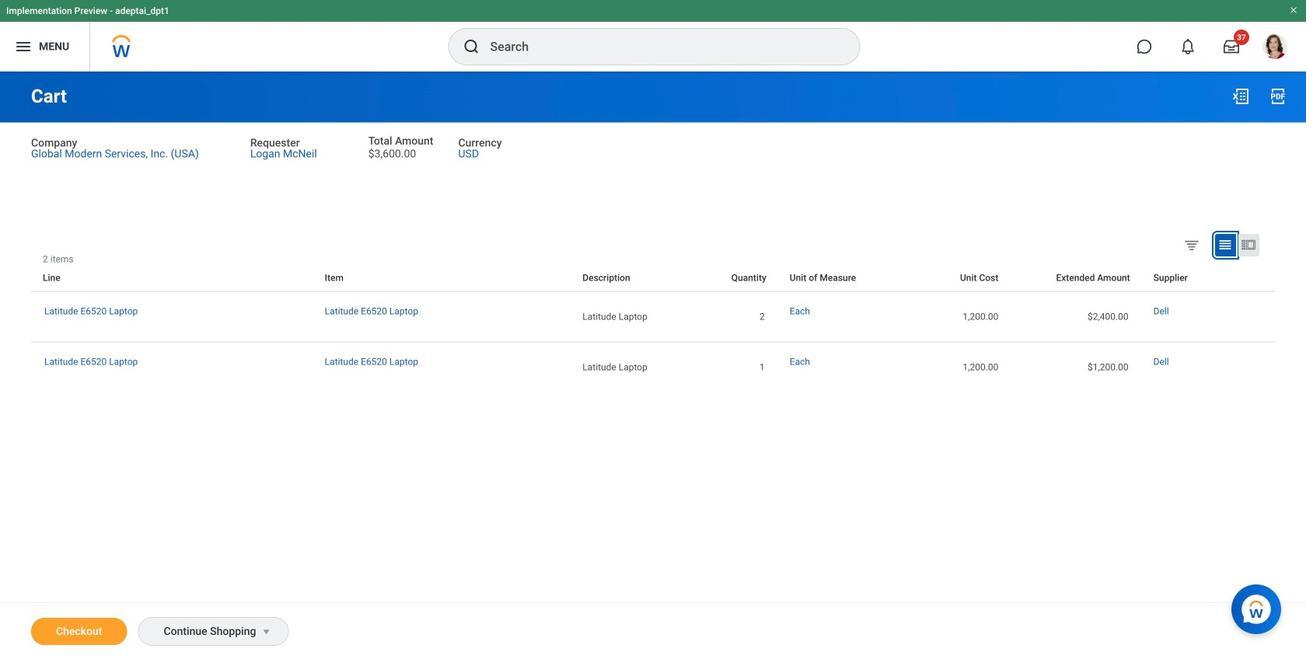 Task type: vqa. For each thing, say whether or not it's contained in the screenshot.
the inbox large image
yes



Task type: locate. For each thing, give the bounding box(es) containing it.
banner
[[0, 0, 1307, 72]]

toolbar
[[1264, 254, 1276, 265]]

toggle to list detail view image
[[1242, 237, 1257, 253]]

profile logan mcneil image
[[1263, 34, 1288, 62]]

inbox large image
[[1224, 39, 1240, 54]]

export to excel image
[[1232, 87, 1251, 106]]

notifications large image
[[1181, 39, 1196, 54]]

toggle to grid view image
[[1218, 237, 1234, 253]]

close environment banner image
[[1290, 5, 1299, 15]]

select to filter grid data image
[[1184, 237, 1201, 253]]

option group
[[1181, 234, 1272, 260]]

main content
[[0, 72, 1307, 660]]

view printable version (pdf) image
[[1270, 87, 1288, 106]]



Task type: describe. For each thing, give the bounding box(es) containing it.
justify image
[[14, 37, 33, 56]]

search image
[[462, 37, 481, 56]]

caret down image
[[257, 626, 276, 639]]

Toggle to List Detail view radio
[[1239, 234, 1260, 257]]

Toggle to Grid view radio
[[1216, 234, 1237, 257]]

Search Workday  search field
[[490, 30, 828, 64]]



